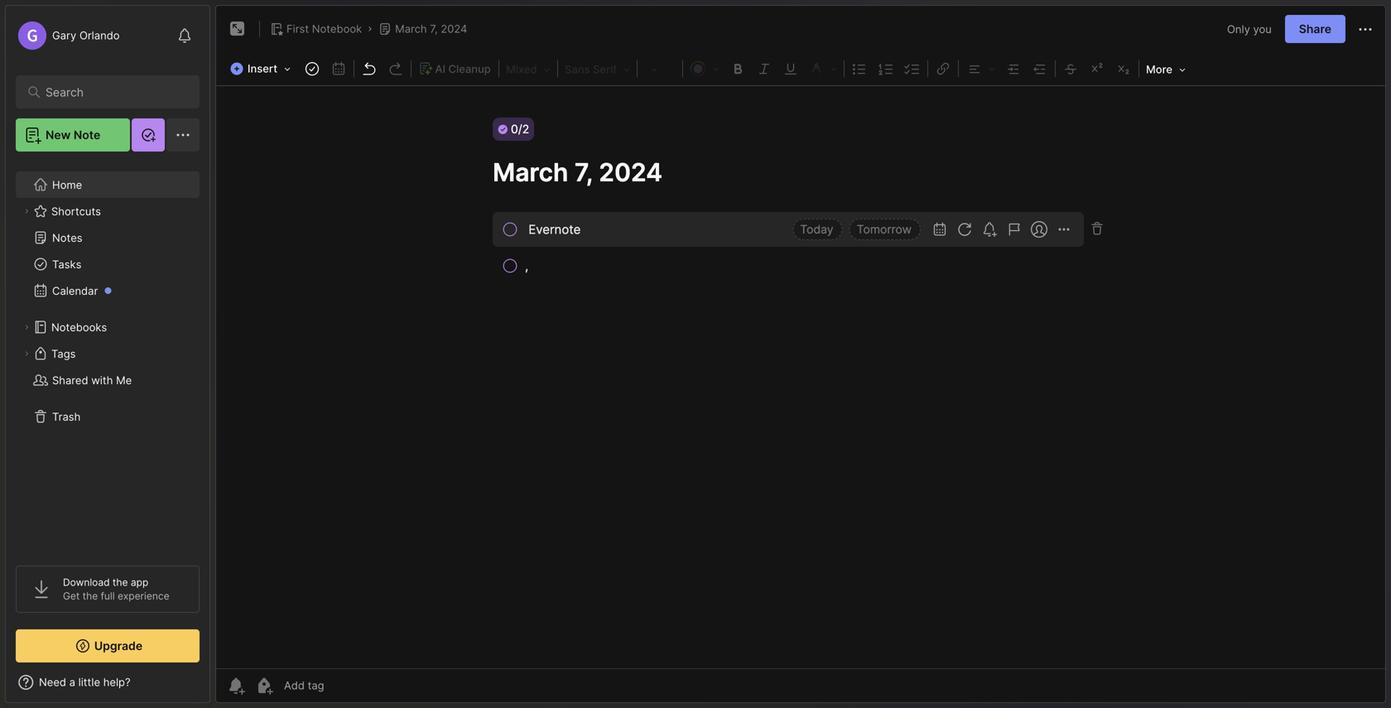 Task type: locate. For each thing, give the bounding box(es) containing it.
upgrade button
[[16, 630, 200, 663]]

0 vertical spatial the
[[113, 577, 128, 589]]

with
[[91, 374, 113, 387]]

Insert field
[[226, 57, 299, 80]]

note
[[74, 128, 100, 142]]

None search field
[[46, 82, 178, 102]]

upgrade
[[94, 639, 143, 653]]

Add tag field
[[282, 678, 407, 693]]

2024
[[441, 22, 468, 35]]

tree
[[6, 162, 210, 551]]

expand notebooks image
[[22, 322, 31, 332]]

shared
[[52, 374, 88, 387]]

Alignment field
[[961, 57, 1001, 79]]

notebook
[[312, 22, 362, 35]]

Highlight field
[[804, 57, 843, 79]]

gary orlando
[[52, 29, 120, 42]]

font family image
[[560, 58, 635, 80]]

first notebook button
[[267, 17, 365, 41]]

orlando
[[79, 29, 120, 42]]

the down download
[[83, 590, 98, 602]]

0 horizontal spatial the
[[83, 590, 98, 602]]

help?
[[103, 676, 131, 689]]

only you
[[1228, 23, 1272, 35]]

tree containing home
[[6, 162, 210, 551]]

Search text field
[[46, 84, 178, 100]]

notes link
[[16, 224, 199, 251]]

Account field
[[16, 19, 120, 52]]

shortcuts button
[[16, 198, 199, 224]]

click to collapse image
[[209, 678, 222, 698]]

alignment image
[[961, 57, 1001, 79]]

Heading level field
[[501, 58, 556, 80]]

the up full
[[113, 577, 128, 589]]

WHAT'S NEW field
[[6, 669, 210, 696]]

1 vertical spatial the
[[83, 590, 98, 602]]

app
[[131, 577, 149, 589]]

font color image
[[685, 57, 725, 79]]

Font size field
[[640, 58, 681, 80]]

the
[[113, 577, 128, 589], [83, 590, 98, 602]]

march
[[395, 22, 427, 35]]

tags button
[[16, 340, 199, 367]]

insert
[[248, 62, 278, 75]]

first notebook
[[287, 22, 362, 35]]

calendar
[[52, 284, 98, 297]]

add a reminder image
[[226, 676, 246, 696]]

More actions field
[[1356, 19, 1376, 39]]

more
[[1147, 63, 1173, 76]]

trash link
[[16, 403, 199, 430]]

undo image
[[358, 57, 381, 80]]

task image
[[301, 57, 324, 80]]

new note
[[46, 128, 100, 142]]

Font color field
[[685, 57, 725, 79]]

tags
[[51, 347, 76, 360]]

home
[[52, 178, 82, 191]]

experience
[[118, 590, 169, 602]]

download
[[63, 577, 110, 589]]



Task type: describe. For each thing, give the bounding box(es) containing it.
Note Editor text field
[[216, 85, 1386, 669]]

highlight image
[[804, 57, 843, 79]]

share button
[[1285, 15, 1346, 43]]

a
[[69, 676, 75, 689]]

expand note image
[[228, 19, 248, 39]]

Font family field
[[560, 58, 635, 80]]

you
[[1254, 23, 1272, 35]]

need
[[39, 676, 66, 689]]

new
[[46, 128, 71, 142]]

need a little help?
[[39, 676, 131, 689]]

tasks button
[[16, 251, 199, 278]]

shared with me link
[[16, 367, 199, 393]]

More field
[[1142, 58, 1191, 81]]

add tag image
[[254, 676, 274, 696]]

more actions image
[[1356, 20, 1376, 39]]

tree inside main 'element'
[[6, 162, 210, 551]]

trash
[[52, 410, 81, 423]]

note window element
[[215, 5, 1387, 707]]

calendar button
[[16, 278, 199, 304]]

home link
[[16, 171, 200, 198]]

me
[[116, 374, 132, 387]]

gary
[[52, 29, 76, 42]]

shortcuts
[[51, 205, 101, 218]]

none search field inside main 'element'
[[46, 82, 178, 102]]

only
[[1228, 23, 1251, 35]]

main element
[[0, 0, 215, 708]]

font size image
[[640, 58, 681, 80]]

heading level image
[[501, 58, 556, 80]]

march 7, 2024 button
[[375, 17, 471, 41]]

march 7, 2024
[[395, 22, 468, 35]]

get
[[63, 590, 80, 602]]

first
[[287, 22, 309, 35]]

notebooks link
[[16, 314, 199, 340]]

expand tags image
[[22, 349, 31, 359]]

1 horizontal spatial the
[[113, 577, 128, 589]]

tasks
[[52, 258, 82, 271]]

7,
[[430, 22, 438, 35]]

shared with me
[[52, 374, 132, 387]]

full
[[101, 590, 115, 602]]

notebooks
[[51, 321, 107, 334]]

little
[[78, 676, 100, 689]]

download the app get the full experience
[[63, 577, 169, 602]]

share
[[1300, 22, 1332, 36]]

notes
[[52, 231, 82, 244]]



Task type: vqa. For each thing, say whether or not it's contained in the screenshot.
"Highlight" field
yes



